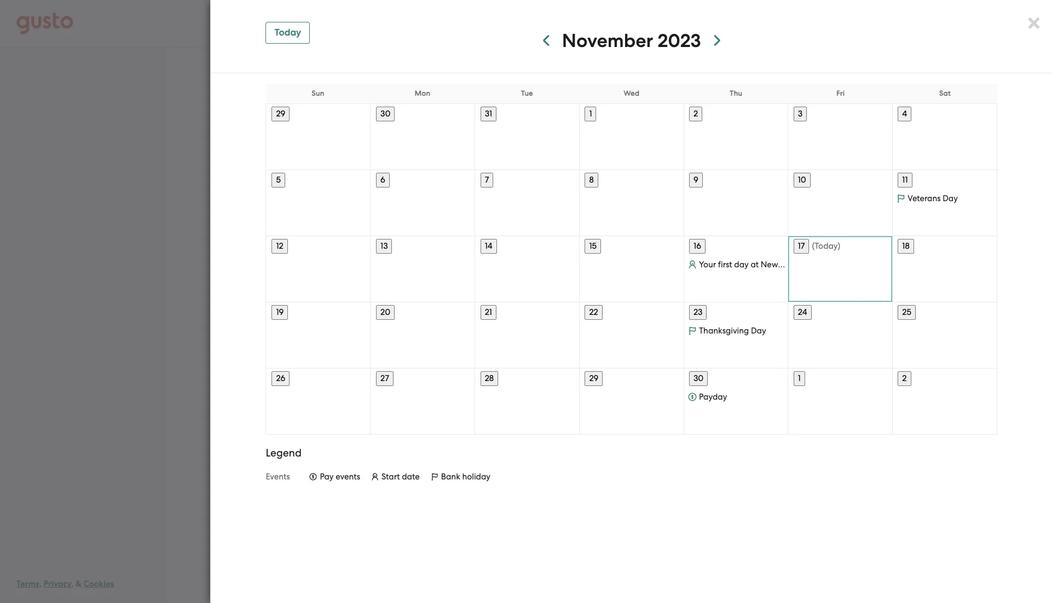 Task type: vqa. For each thing, say whether or not it's contained in the screenshot.
CANNOT
yes



Task type: locate. For each thing, give the bounding box(es) containing it.
30 button for the rightmost 30 cell
[[689, 372, 708, 386]]

0 horizontal spatial paid
[[555, 467, 571, 476]]

. inside 2 . they sign up and run their first paid payroll
[[791, 260, 793, 271]]

employees inside to qualify, your referee must sign up for gusto by january 31st, 2024 and run one or more paid payrolls. within thirty (30) calendar days of your referee's first paid invoice, you will receive a $500 visa gift card and your referee will receive a $100 visa gift card. additionally, if you qualify pursuant to these terms and your referee onboards ten (10) or more employees prior to the first payroll run and invoice paid, the incentive offered to you above will increase to $1,000 and the incentive for your referee will increase to $200. in order to be eligible for the promotion payouts, both the referrer account and the referee account must be open at the time the payouts are issued. you cannot participate in pay-per-click advertising on trademarked terms, including any derivations, variations or misspellings thereof, for search or content- based campaigns on google, msn, or yahoo. for the purposes of these terms, trademarked terms include gusto, gusto payroll, gusto hr, gusto benefits, zenpayroll, gusto coupon, gusto.com and buy gusto (all keywords apply as broad match).
[[747, 480, 784, 489]]

ten
[[691, 480, 702, 489]]

$100 up signs
[[367, 102, 408, 125]]

1 horizontal spatial up
[[386, 134, 397, 145]]

referee's
[[741, 467, 769, 476]]

1 horizontal spatial 3
[[798, 109, 802, 119]]

0 vertical spatial up
[[386, 134, 397, 145]]

based
[[247, 520, 268, 529]]

referral
[[328, 134, 360, 145]]

row containing sun
[[266, 84, 997, 104]]

1 vertical spatial 29 button
[[585, 372, 603, 386]]

employees inside refer a business of 10+ employees and you both get double!
[[851, 369, 886, 377]]

2 horizontal spatial of
[[828, 369, 835, 377]]

gusto
[[384, 467, 405, 476], [637, 520, 657, 529], [686, 520, 707, 529], [722, 520, 743, 529], [817, 520, 837, 529], [939, 520, 960, 529]]

row group containing 19
[[266, 302, 997, 368]]

,
[[39, 580, 41, 590], [71, 580, 74, 590]]

1 row group from the top
[[266, 104, 997, 170]]

and down to on the left bottom of page
[[247, 480, 261, 489]]

1 horizontal spatial 1
[[786, 200, 789, 211]]

1 vertical spatial terms,
[[495, 520, 516, 529]]

1 vertical spatial you
[[417, 507, 430, 515]]

1 vertical spatial 29
[[589, 374, 598, 384]]

0 horizontal spatial you
[[417, 507, 430, 515]]

2 button for 2 cell to the left
[[689, 107, 702, 121]]

trademarked down the in
[[605, 507, 650, 515]]

sign right they
[[818, 260, 836, 271]]

today button
[[266, 22, 310, 44]]

their
[[888, 260, 908, 271]]

sun
[[312, 89, 324, 98]]

for down "sun"
[[297, 102, 321, 125]]

29
[[276, 109, 285, 119], [589, 374, 598, 384]]

10
[[623, 134, 633, 145], [798, 175, 806, 185]]

payroll inside 2 . they sign up and run their first paid payroll
[[826, 274, 856, 285]]

×
[[1027, 8, 1041, 36]]

0 vertical spatial more
[[646, 134, 668, 145]]

19 cell
[[266, 303, 371, 320]]

of right the days
[[715, 467, 722, 476]]

2 horizontal spatial in
[[521, 419, 537, 441]]

1 vertical spatial 1 button
[[794, 372, 805, 386]]

1 account from the left
[[850, 494, 878, 502]]

to qualify, your referee must sign up for gusto by january 31st, 2024 and run one or more paid payrolls. within thirty (30) calendar days of your referee's first paid invoice, you will receive a $500 visa gift card and your referee will receive a $100 visa gift card. additionally, if you qualify pursuant to these terms and your referee onboards ten (10) or more employees prior to the first payroll run and invoice paid, the incentive offered to you above will increase to $1,000 and the incentive for your referee will increase to $200. in order to be eligible for the promotion payouts, both the referrer account and the referee account must be open at the time the payouts are issued. you cannot participate in pay-per-click advertising on trademarked terms, including any derivations, variations or misspellings thereof, for search or content- based campaigns on google, msn, or yahoo. for the purposes of these terms, trademarked terms include gusto, gusto payroll, gusto hr, gusto benefits, zenpayroll, gusto coupon, gusto.com and buy gusto (all keywords apply as broad match).
[[247, 467, 963, 542]]

trademarked down click
[[518, 520, 563, 529]]

2
[[694, 109, 698, 119], [786, 260, 791, 272], [902, 374, 907, 384]]

1 horizontal spatial 29 cell
[[579, 369, 684, 386]]

1 horizontal spatial a
[[792, 369, 797, 377]]

1 vertical spatial employees
[[747, 480, 784, 489]]

sat column header
[[939, 89, 951, 98]]

1 vertical spatial terms
[[565, 520, 584, 529]]

0 vertical spatial be
[[660, 494, 669, 502]]

veterans day
[[908, 194, 958, 204]]

1 horizontal spatial $1,000
[[466, 134, 495, 145]]

2 incentive from the left
[[460, 494, 491, 502]]

3 for 3
[[798, 109, 802, 119]]

gift
[[853, 321, 868, 332], [928, 467, 940, 476], [386, 480, 398, 489]]

share inside the 1 share your link with another business owner
[[793, 200, 818, 211]]

another
[[880, 200, 915, 211]]

0 vertical spatial must
[[327, 467, 344, 476]]

issued.
[[392, 507, 415, 515]]

up right signs
[[386, 134, 397, 145]]

0 horizontal spatial get
[[836, 321, 851, 332]]

1 up $1,000 if your referral's business has 10 or more employees.
[[589, 109, 592, 119]]

a inside refer a business of 10+ employees and you both get double!
[[792, 369, 797, 377]]

you
[[795, 321, 812, 332], [417, 507, 430, 515]]

for inside 2x list
[[868, 335, 880, 346]]

get inside "3 . you both get gift cards! $500"
[[836, 321, 851, 332]]

29 cell
[[266, 104, 371, 121], [579, 369, 684, 386]]

your
[[699, 260, 716, 270]]

29 button
[[272, 107, 290, 121], [585, 372, 603, 386]]

2 button for bottom 2 cell
[[898, 372, 911, 386]]

module__icon___go7vc image down the '11' button
[[897, 194, 906, 203]]

up for $500
[[386, 134, 397, 145]]

you inside refer a business of 10+ employees and you both get double!
[[903, 369, 915, 377]]

1 vertical spatial sign
[[346, 467, 360, 476]]

first down the company
[[786, 274, 802, 285]]

will left pay
[[306, 480, 317, 489]]

(or
[[491, 102, 515, 125]]

2 vertical spatial $500
[[892, 467, 910, 476]]

1 for topmost 1 cell
[[589, 109, 592, 119]]

thu column header
[[730, 89, 742, 98]]

and inside 2 . they sign up and run their first paid payroll
[[852, 260, 869, 271]]

2 increase from the left
[[561, 494, 590, 502]]

receive up the thereof,
[[859, 467, 883, 476]]

$1,000
[[466, 134, 495, 145], [406, 494, 429, 502]]

2 , from the left
[[71, 580, 74, 590]]

18 cell
[[892, 236, 997, 254]]

21
[[485, 308, 492, 317]]

the
[[305, 242, 319, 253], [813, 480, 824, 489], [941, 480, 952, 489], [447, 494, 458, 502], [709, 494, 720, 502], [810, 494, 821, 502], [895, 494, 907, 502], [305, 507, 316, 515], [335, 507, 347, 515], [419, 520, 430, 529]]

2 vertical spatial up
[[362, 467, 371, 476]]

1 horizontal spatial both
[[814, 321, 834, 332]]

2 horizontal spatial 2
[[902, 374, 907, 384]]

1 horizontal spatial 10
[[798, 175, 806, 185]]

benefits,
[[745, 520, 775, 529]]

terms
[[573, 480, 593, 489], [565, 520, 584, 529]]

$100 up payouts
[[352, 480, 368, 489]]

gift left the cards!
[[853, 321, 868, 332]]

in left pay-
[[498, 507, 504, 515]]

advertising
[[554, 507, 592, 515]]

to right the offered
[[307, 494, 314, 502]]

$500 down limited
[[247, 102, 292, 125]]

link
[[407, 182, 430, 199], [842, 200, 857, 211], [321, 242, 336, 253]]

2 account from the left
[[935, 494, 963, 502]]

1 horizontal spatial share
[[793, 200, 818, 211]]

you down 2024
[[471, 480, 483, 489]]

get inside refer a business of 10+ employees and you both get double!
[[935, 369, 946, 377]]

2 button down for them
[[898, 372, 911, 386]]

0 horizontal spatial 10
[[623, 134, 633, 145]]

1 horizontal spatial 30
[[694, 374, 704, 384]]

29 for rightmost the 29 button
[[589, 374, 598, 384]]

employees
[[851, 369, 886, 377], [747, 480, 784, 489]]

3
[[798, 109, 802, 119], [786, 321, 791, 333]]

30 for 30 button related to the rightmost 30 cell
[[694, 374, 704, 384]]

row containing 5
[[266, 170, 997, 236]]

3 inside "3 . you both get gift cards! $500"
[[786, 321, 791, 333]]

how it works
[[740, 160, 823, 177]]

1 horizontal spatial account
[[935, 494, 963, 502]]

referee
[[301, 467, 325, 476], [280, 480, 304, 489], [630, 480, 654, 489], [521, 494, 546, 502], [908, 494, 933, 502]]

up right events
[[362, 467, 371, 476]]

0 vertical spatial a
[[792, 369, 797, 377]]

limited time offer
[[262, 82, 322, 90]]

score
[[472, 419, 517, 441]]

2 vertical spatial both
[[792, 494, 808, 502]]

1 vertical spatial get
[[935, 369, 946, 377]]

. left they
[[791, 260, 793, 271]]

referrals image
[[831, 10, 839, 18]]

day
[[943, 194, 958, 204], [751, 326, 766, 336]]

1 vertical spatial 1 cell
[[788, 369, 892, 386]]

0 vertical spatial share
[[793, 200, 818, 211]]

2x list
[[740, 182, 969, 392]]

first left "day"
[[718, 260, 732, 270]]

0 horizontal spatial up
[[362, 467, 371, 476]]

0 vertical spatial 30 button
[[376, 107, 395, 121]]

1 vertical spatial 2 button
[[898, 372, 911, 386]]

2 horizontal spatial more
[[727, 480, 745, 489]]

0 horizontal spatial 30
[[380, 109, 390, 119]]

at inside to qualify, your referee must sign up for gusto by january 31st, 2024 and run one or more paid payrolls. within thirty (30) calendar days of your referee's first paid invoice, you will receive a $500 visa gift card and your referee will receive a $100 visa gift card. additionally, if you qualify pursuant to these terms and your referee onboards ten (10) or more employees prior to the first payroll run and invoice paid, the incentive offered to you above will increase to $1,000 and the incentive for your referee will increase to $200. in order to be eligible for the promotion payouts, both the referrer account and the referee account must be open at the time the payouts are issued. you cannot participate in pay-per-click advertising on trademarked terms, including any derivations, variations or misspellings thereof, for search or content- based campaigns on google, msn, or yahoo. for the purposes of these terms, trademarked terms include gusto, gusto payroll, gusto hr, gusto benefits, zenpayroll, gusto coupon, gusto.com and buy gusto (all keywords apply as broad match).
[[296, 507, 303, 515]]

2 vertical spatial payroll
[[841, 480, 865, 489]]

link left the "on:" on the left
[[321, 242, 336, 253]]

a up gusto.com
[[885, 467, 890, 476]]

small-
[[542, 419, 595, 441]]

hr,
[[709, 520, 721, 529]]

first inside month view table
[[718, 260, 732, 270]]

$1,000 down card.
[[406, 494, 429, 502]]

row containing 26
[[266, 369, 997, 435]]

0 vertical spatial .
[[791, 260, 793, 271]]

account up content-
[[935, 494, 963, 502]]

for down ten
[[697, 494, 707, 502]]

of
[[828, 369, 835, 377], [715, 467, 722, 476], [465, 520, 472, 529]]

gusto.com
[[870, 520, 907, 529]]

1 vertical spatial both
[[917, 369, 933, 377]]

both inside "3 . you both get gift cards! $500"
[[814, 321, 834, 332]]

27 cell
[[371, 369, 475, 386]]

None field
[[269, 211, 618, 235]]

your inside the 1 share your link with another business owner
[[821, 200, 840, 211]]

1 vertical spatial $1,000
[[406, 494, 429, 502]]

yahoo.
[[380, 520, 404, 529]]

time left offer
[[289, 82, 304, 90]]

6 cell
[[371, 170, 475, 188]]

0 vertical spatial get
[[836, 321, 851, 332]]

if inside to qualify, your referee must sign up for gusto by january 31st, 2024 and run one or more paid payrolls. within thirty (30) calendar days of your referee's first paid invoice, you will receive a $500 visa gift card and your referee will receive a $100 visa gift card. additionally, if you qualify pursuant to these terms and your referee onboards ten (10) or more employees prior to the first payroll run and invoice paid, the incentive offered to you above will increase to $1,000 and the incentive for your referee will increase to $200. in order to be eligible for the promotion payouts, both the referrer account and the referee account must be open at the time the payouts are issued. you cannot participate in pay-per-click advertising on trademarked terms, including any derivations, variations or misspellings thereof, for search or content- based campaigns on google, msn, or yahoo. for the purposes of these terms, trademarked terms include gusto, gusto payroll, gusto hr, gusto benefits, zenpayroll, gusto coupon, gusto.com and buy gusto (all keywords apply as broad match).
[[465, 480, 469, 489]]

derivations,
[[723, 507, 764, 515]]

1 . from the top
[[791, 260, 793, 271]]

and
[[306, 182, 332, 199], [852, 260, 869, 271], [888, 369, 901, 377], [483, 467, 497, 476], [247, 480, 261, 489], [880, 480, 894, 489], [431, 494, 445, 502], [880, 494, 894, 502], [909, 520, 923, 529]]

you up for
[[417, 507, 430, 515]]

0 horizontal spatial them
[[442, 102, 486, 125]]

3 button
[[794, 107, 807, 121]]

row containing 12
[[266, 236, 997, 302]]

25 button
[[898, 305, 916, 320]]

10 button
[[794, 173, 811, 188]]

2 . from the top
[[791, 321, 793, 332]]

employees right 10+ at the right bottom of page
[[851, 369, 886, 377]]

receive up above
[[319, 480, 344, 489]]

1 horizontal spatial 2 button
[[898, 372, 911, 386]]

0 horizontal spatial if
[[465, 480, 469, 489]]

2 up employees.
[[694, 109, 698, 119]]

1 horizontal spatial at
[[751, 260, 759, 270]]

1 vertical spatial if
[[465, 480, 469, 489]]

cookies
[[84, 580, 114, 590]]

them inside 2x list
[[882, 335, 905, 346]]

1 button right refer
[[794, 372, 805, 386]]

you down for them
[[903, 369, 915, 377]]

10 right 'it'
[[798, 175, 806, 185]]

0 vertical spatial at
[[751, 260, 759, 270]]

your down (or at the left of the page
[[505, 134, 525, 145]]

and left invoice
[[880, 480, 894, 489]]

0 vertical spatial on
[[594, 507, 603, 515]]

4 row group from the top
[[266, 302, 997, 368]]

0 horizontal spatial terms,
[[495, 520, 516, 529]]

30 cell down mon column header
[[371, 104, 475, 121]]

0 horizontal spatial 29
[[276, 109, 285, 119]]

or right one
[[527, 467, 534, 476]]

module__icon___go7vc image
[[897, 194, 906, 203], [688, 261, 697, 269], [688, 327, 697, 335], [688, 393, 697, 402], [310, 473, 317, 481], [371, 473, 379, 481], [431, 473, 438, 481]]

increase up advertising
[[561, 494, 590, 502]]

must up above
[[327, 467, 344, 476]]

0 horizontal spatial $1,000
[[406, 494, 429, 502]]

0 horizontal spatial 1
[[589, 109, 592, 119]]

row group containing 26
[[266, 368, 997, 435]]

0 vertical spatial $1,000
[[466, 134, 495, 145]]

mon
[[415, 89, 430, 98]]

be left open
[[265, 507, 274, 515]]

15
[[589, 241, 597, 251]]

for
[[297, 102, 321, 125], [413, 102, 437, 125], [399, 134, 411, 145], [868, 335, 880, 346], [373, 467, 382, 476], [493, 494, 502, 502], [697, 494, 707, 502], [882, 507, 892, 515]]

software.
[[738, 419, 820, 441]]

3 inside button
[[798, 109, 802, 119]]

1 button for 1 cell to the bottom
[[794, 372, 805, 386]]

9 cell
[[684, 170, 788, 188]]

3 cell
[[788, 104, 892, 121]]

0 vertical spatial 30
[[380, 109, 390, 119]]

gift inside "3 . you both get gift cards! $500"
[[853, 321, 868, 332]]

28 button
[[480, 372, 498, 386]]

day down 23 cell at the bottom of page
[[751, 326, 766, 336]]

28 cell
[[475, 369, 579, 386]]

variations
[[765, 507, 800, 515]]

1 right refer
[[798, 374, 801, 384]]

on up as
[[310, 520, 319, 529]]

business up the 17
[[786, 213, 822, 224]]

2023
[[658, 30, 701, 52]]

additionally,
[[419, 480, 463, 489]]

0 vertical spatial 2 button
[[689, 107, 702, 121]]

29 for the top the 29 button
[[276, 109, 285, 119]]

both
[[814, 321, 834, 332], [917, 369, 933, 377], [792, 494, 808, 502]]

25 cell
[[892, 303, 997, 320]]

payroll,
[[659, 520, 684, 529]]

, left & at the left of page
[[71, 580, 74, 590]]

at right open
[[296, 507, 303, 515]]

link up owner
[[842, 200, 857, 211]]

$500 inside to qualify, your referee must sign up for gusto by january 31st, 2024 and run one or more paid payrolls. within thirty (30) calendar days of your referee's first paid invoice, you will receive a $500 visa gift card and your referee will receive a $100 visa gift card. additionally, if you qualify pursuant to these terms and your referee onboards ten (10) or more employees prior to the first payroll run and invoice paid, the incentive offered to you above will increase to $1,000 and the incentive for your referee will increase to $200. in order to be eligible for the promotion payouts, both the referrer account and the referee account must be open at the time the payouts are issued. you cannot participate in pay-per-click advertising on trademarked terms, including any derivations, variations or misspellings thereof, for search or content- based campaigns on google, msn, or yahoo. for the purposes of these terms, trademarked terms include gusto, gusto payroll, gusto hr, gusto benefits, zenpayroll, gusto coupon, gusto.com and buy gusto (all keywords apply as broad match).
[[892, 467, 910, 476]]

terms down the "payrolls."
[[573, 480, 593, 489]]

. inside "3 . you both get gift cards! $500"
[[791, 321, 793, 332]]

0 vertical spatial 2
[[694, 109, 698, 119]]

20 cell
[[371, 303, 475, 320]]

30 cell
[[371, 104, 475, 121], [684, 369, 788, 386]]

events
[[336, 472, 360, 482]]

in right score
[[521, 419, 537, 441]]

(all
[[247, 533, 258, 542]]

7 button
[[480, 173, 493, 188]]

gusto,
[[613, 520, 635, 529]]

1 cell
[[579, 104, 684, 121], [788, 369, 892, 386]]

sun column header
[[312, 89, 324, 98]]

be down onboards
[[660, 494, 669, 502]]

Enter email address email field
[[269, 305, 696, 329]]

1 horizontal spatial these
[[553, 480, 572, 489]]

both inside refer a business of 10+ employees and you both get double!
[[917, 369, 933, 377]]

row
[[266, 84, 997, 104], [266, 170, 997, 236], [266, 236, 997, 302], [266, 303, 997, 368], [266, 369, 997, 435]]

1 horizontal spatial sign
[[818, 260, 836, 271]]

first inside 2 . they sign up and run their first paid payroll
[[786, 274, 802, 285]]

0 vertical spatial 29
[[276, 109, 285, 119]]

. right the an illustration of a gift image at the bottom
[[791, 321, 793, 332]]

5 row group from the top
[[266, 368, 997, 435]]

gusto down misspellings
[[817, 520, 837, 529]]

up down 17 cell
[[838, 260, 849, 271]]

0 horizontal spatial $500
[[247, 102, 292, 125]]

gusto left by
[[384, 467, 405, 476]]

15 cell
[[579, 236, 684, 254]]

24
[[798, 308, 807, 317]]

30 button for topmost 30 cell
[[376, 107, 395, 121]]

17 cell
[[788, 236, 892, 254]]

incentive down events
[[247, 494, 278, 502]]

up inside to qualify, your referee must sign up for gusto by january 31st, 2024 and run one or more paid payrolls. within thirty (30) calendar days of your referee's first paid invoice, you will receive a $500 visa gift card and your referee will receive a $100 visa gift card. additionally, if you qualify pursuant to these terms and your referee onboards ten (10) or more employees prior to the first payroll run and invoice paid, the incentive offered to you above will increase to $1,000 and the incentive for your referee will increase to $200. in order to be eligible for the promotion payouts, both the referrer account and the referee account must be open at the time the payouts are issued. you cannot participate in pay-per-click advertising on trademarked terms, including any derivations, variations or misspellings thereof, for search or content- based campaigns on google, msn, or yahoo. for the purposes of these terms, trademarked terms include gusto, gusto payroll, gusto hr, gusto benefits, zenpayroll, gusto coupon, gusto.com and buy gusto (all keywords apply as broad match).
[[362, 467, 371, 476]]

home image
[[16, 12, 73, 34]]

time
[[289, 82, 304, 90], [318, 507, 334, 515]]

paid up prior
[[786, 467, 802, 476]]

10+
[[837, 369, 849, 377]]

0 horizontal spatial 1 cell
[[579, 104, 684, 121]]

17 button
[[794, 239, 809, 254]]

1 inside the 1 share your link with another business owner
[[786, 200, 789, 211]]

$500 down 24 'button'
[[786, 335, 808, 346]]

10 cell
[[788, 170, 892, 188]]

13 cell
[[371, 236, 475, 254]]

content-
[[927, 507, 957, 515]]

run left one
[[498, 467, 510, 476]]

2 horizontal spatial paid
[[804, 274, 824, 285]]

$1,000 inside to qualify, your referee must sign up for gusto by january 31st, 2024 and run one or more paid payrolls. within thirty (30) calendar days of your referee's first paid invoice, you will receive a $500 visa gift card and your referee will receive a $100 visa gift card. additionally, if you qualify pursuant to these terms and your referee onboards ten (10) or more employees prior to the first payroll run and invoice paid, the incentive offered to you above will increase to $1,000 and the incentive for your referee will increase to $200. in order to be eligible for the promotion payouts, both the referrer account and the referee account must be open at the time the payouts are issued. you cannot participate in pay-per-click advertising on trademarked terms, including any derivations, variations or misspellings thereof, for search or content- based campaigns on google, msn, or yahoo. for the purposes of these terms, trademarked terms include gusto, gusto payroll, gusto hr, gusto benefits, zenpayroll, gusto coupon, gusto.com and buy gusto (all keywords apply as broad match).
[[406, 494, 429, 502]]

1 vertical spatial 3
[[786, 321, 791, 333]]

2 horizontal spatial 1
[[798, 374, 801, 384]]

1 vertical spatial at
[[296, 507, 303, 515]]

row group
[[266, 104, 997, 170], [266, 170, 997, 236], [266, 236, 997, 302], [266, 302, 997, 368], [266, 368, 997, 435]]

row group containing 29
[[266, 104, 997, 170]]

1 horizontal spatial link
[[407, 182, 430, 199]]

0 horizontal spatial employees
[[747, 480, 784, 489]]

terms, up payroll,
[[652, 507, 673, 515]]

1 vertical spatial .
[[791, 321, 793, 332]]

1 horizontal spatial 1 cell
[[788, 369, 892, 386]]

0 horizontal spatial gift
[[386, 480, 398, 489]]

1 vertical spatial these
[[474, 520, 493, 529]]

30 cell up payday
[[684, 369, 788, 386]]

business up the 'double!'
[[799, 369, 827, 377]]

paid down they
[[804, 274, 824, 285]]

more left employees.
[[646, 134, 668, 145]]

7 cell
[[475, 170, 579, 188]]

0 horizontal spatial account
[[850, 494, 878, 502]]

2 vertical spatial gift
[[386, 480, 398, 489]]

within
[[604, 467, 627, 476]]

incentive
[[247, 494, 278, 502], [460, 494, 491, 502]]

2 cell
[[684, 104, 788, 121], [892, 369, 997, 386]]

0 vertical spatial $500
[[247, 102, 292, 125]]

1 vertical spatial 2 cell
[[892, 369, 997, 386]]

incentive up participate on the bottom of page
[[460, 494, 491, 502]]

mon column header
[[415, 89, 430, 98]]

payroll up 24 cell
[[826, 274, 856, 285]]

0 vertical spatial these
[[553, 480, 572, 489]]

or right the msn,
[[371, 520, 378, 529]]

0 horizontal spatial 2
[[694, 109, 698, 119]]

7
[[485, 175, 489, 185]]

terms , privacy , & cookies
[[16, 580, 114, 590]]

receive
[[859, 467, 883, 476], [319, 480, 344, 489]]

your down within
[[613, 480, 628, 489]]

you down 24 'button'
[[795, 321, 812, 332]]

gusto down content-
[[939, 520, 960, 529]]

3 row group from the top
[[266, 236, 997, 302]]

&
[[76, 580, 82, 590]]

2 horizontal spatial link
[[842, 200, 857, 211]]

2 button up employees.
[[689, 107, 702, 121]]

them
[[442, 102, 486, 125], [882, 335, 905, 346]]

, left privacy link
[[39, 580, 41, 590]]

for down the cards!
[[868, 335, 880, 346]]

business
[[567, 134, 603, 145], [786, 213, 822, 224], [799, 369, 827, 377], [595, 419, 668, 441]]

participate
[[458, 507, 496, 515]]

0 horizontal spatial share
[[278, 242, 302, 253]]

your down qualify,
[[263, 480, 278, 489]]

them left (or at the left of the page
[[442, 102, 486, 125]]

you,
[[326, 102, 362, 125]]

16
[[694, 241, 701, 251]]

2 row group from the top
[[266, 170, 997, 236]]

the up campaigns
[[305, 507, 316, 515]]

16 cell
[[684, 236, 788, 254]]

tue column header
[[521, 89, 533, 98]]

30 button up signs
[[376, 107, 395, 121]]

module__icon___go7vc image left bank
[[431, 473, 438, 481]]

1 horizontal spatial in
[[498, 507, 504, 515]]



Task type: describe. For each thing, give the bounding box(es) containing it.
cash
[[247, 134, 268, 145]]

for up gusto.com
[[882, 507, 892, 515]]

1 horizontal spatial must
[[327, 467, 344, 476]]

will up the referrer
[[846, 467, 857, 476]]

0 horizontal spatial in
[[271, 134, 279, 145]]

13 button
[[376, 239, 392, 254]]

your right share
[[375, 182, 404, 199]]

you right invoice, at the bottom
[[831, 467, 844, 476]]

today
[[274, 27, 301, 38]]

cookies button
[[84, 578, 114, 591]]

first up the referrer
[[826, 480, 839, 489]]

preview
[[535, 342, 569, 354]]

0 vertical spatial terms,
[[652, 507, 673, 515]]

11
[[902, 175, 908, 185]]

14 button
[[480, 239, 497, 254]]

thanksgiving day
[[699, 326, 766, 336]]

for down qualify
[[493, 494, 502, 502]]

the right for
[[419, 520, 430, 529]]

day for veterans day
[[943, 194, 958, 204]]

and left buy at the right bottom of page
[[909, 520, 923, 529]]

company
[[780, 260, 817, 270]]

26
[[276, 374, 285, 384]]

99% satisfaction. highest score in small-business payroll software.
[[247, 419, 824, 441]]

an illustration of a handshake image
[[746, 259, 773, 287]]

4 cell
[[892, 104, 997, 121]]

both inside to qualify, your referee must sign up for gusto by january 31st, 2024 and run one or more paid payrolls. within thirty (30) calendar days of your referee's first paid invoice, you will receive a $500 visa gift card and your referee will receive a $100 visa gift card. additionally, if you qualify pursuant to these terms and your referee onboards ten (10) or more employees prior to the first payroll run and invoice paid, the incentive offered to you above will increase to $1,000 and the incentive for your referee will increase to $200. in order to be eligible for the promotion payouts, both the referrer account and the referee account must be open at the time the payouts are issued. you cannot participate in pay-per-click advertising on trademarked terms, including any derivations, variations or misspellings thereof, for search or content- based campaigns on google, msn, or yahoo. for the purposes of these terms, trademarked terms include gusto, gusto payroll, gusto hr, gusto benefits, zenpayroll, gusto coupon, gusto.com and buy gusto (all keywords apply as broad match).
[[792, 494, 808, 502]]

22 cell
[[579, 303, 684, 320]]

broad
[[325, 533, 346, 542]]

gusto right gusto,
[[637, 520, 657, 529]]

1 vertical spatial a
[[885, 467, 890, 476]]

0 horizontal spatial 2 cell
[[684, 104, 788, 121]]

0 vertical spatial $100
[[367, 102, 408, 125]]

11 button
[[898, 173, 912, 188]]

22 button
[[585, 305, 603, 320]]

0 vertical spatial visa
[[912, 467, 926, 476]]

offered
[[280, 494, 305, 502]]

0 vertical spatial receive
[[859, 467, 883, 476]]

calendar
[[664, 467, 695, 476]]

satisfaction.
[[288, 419, 396, 441]]

31 button
[[480, 107, 497, 121]]

to right order
[[651, 494, 658, 502]]

payroll inside to qualify, your referee must sign up for gusto by january 31st, 2024 and run one or more paid payrolls. within thirty (30) calendar days of your referee's first paid invoice, you will receive a $500 visa gift card and your referee will receive a $100 visa gift card. additionally, if you qualify pursuant to these terms and your referee onboards ten (10) or more employees prior to the first payroll run and invoice paid, the incentive offered to you above will increase to $1,000 and the incentive for your referee will increase to $200. in order to be eligible for the promotion payouts, both the referrer account and the referee account must be open at the time the payouts are issued. you cannot participate in pay-per-click advertising on trademarked terms, including any derivations, variations or misspellings thereof, for search or content- based campaigns on google, msn, or yahoo. for the purposes of these terms, trademarked terms include gusto, gusto payroll, gusto hr, gusto benefits, zenpayroll, gusto coupon, gusto.com and buy gusto (all keywords apply as broad match).
[[841, 480, 865, 489]]

21 cell
[[475, 303, 579, 320]]

including
[[675, 507, 707, 515]]

the down card
[[941, 480, 952, 489]]

23 cell
[[684, 303, 788, 320]]

or right (10)
[[718, 480, 725, 489]]

× button
[[1027, 8, 1041, 36]]

and inside refer a business of 10+ employees and you both get double!
[[888, 369, 901, 377]]

23 button
[[689, 305, 707, 320]]

new
[[761, 260, 778, 270]]

9 button
[[689, 173, 703, 188]]

preview email
[[535, 342, 595, 354]]

0 vertical spatial link
[[407, 182, 430, 199]]

1 vertical spatial payroll
[[673, 419, 734, 441]]

for
[[406, 520, 417, 529]]

onboards
[[656, 480, 689, 489]]

to right prior
[[804, 480, 811, 489]]

2 horizontal spatial gift
[[928, 467, 940, 476]]

the down invoice, at the bottom
[[813, 480, 824, 489]]

your left referee's
[[724, 467, 739, 476]]

to up issued.
[[398, 494, 405, 502]]

5 cell
[[266, 170, 371, 188]]

facebook
[[356, 243, 393, 253]]

business up thirty
[[595, 419, 668, 441]]

facebook button
[[352, 242, 397, 253]]

thu
[[730, 89, 742, 98]]

zenpayroll,
[[776, 520, 815, 529]]

1 vertical spatial trademarked
[[518, 520, 563, 529]]

1 vertical spatial on
[[310, 520, 319, 529]]

bank
[[441, 472, 460, 482]]

18 button
[[898, 239, 914, 254]]

up inside 2 . they sign up and run their first paid payroll
[[838, 260, 849, 271]]

paid inside 2 . they sign up and run their first paid payroll
[[804, 274, 824, 285]]

1 horizontal spatial 29 button
[[585, 372, 603, 386]]

1 , from the left
[[39, 580, 41, 590]]

17
[[798, 241, 805, 251]]

0 horizontal spatial must
[[247, 507, 264, 515]]

0 vertical spatial 30 cell
[[371, 104, 475, 121]]

1 vertical spatial receive
[[319, 480, 344, 489]]

the down above
[[335, 507, 347, 515]]

employees.
[[671, 134, 720, 145]]

4 button
[[898, 107, 912, 121]]

1 horizontal spatial trademarked
[[605, 507, 650, 515]]

15 button
[[585, 239, 601, 254]]

2 inside 2 . they sign up and run their first paid payroll
[[786, 260, 791, 272]]

an illustration of a gift image
[[746, 320, 773, 347]]

apply
[[294, 533, 313, 542]]

owner
[[824, 213, 851, 224]]

$500 inside "3 . you both get gift cards! $500"
[[786, 335, 808, 346]]

0 vertical spatial 1 cell
[[579, 104, 684, 121]]

23
[[694, 308, 703, 317]]

business inside refer a business of 10+ employees and you both get double!
[[799, 369, 827, 377]]

pay
[[320, 472, 334, 482]]

module__icon___go7vc image left "start"
[[371, 473, 379, 481]]

you inside to qualify, your referee must sign up for gusto by january 31st, 2024 and run one or more paid payrolls. within thirty (30) calendar days of your referee's first paid invoice, you will receive a $500 visa gift card and your referee will receive a $100 visa gift card. additionally, if you qualify pursuant to these terms and your referee onboards ten (10) or more employees prior to the first payroll run and invoice paid, the incentive offered to you above will increase to $1,000 and the incentive for your referee will increase to $200. in order to be eligible for the promotion payouts, both the referrer account and the referee account must be open at the time the payouts are issued. you cannot participate in pay-per-click advertising on trademarked terms, including any derivations, variations or misspellings thereof, for search or content- based campaigns on google, msn, or yahoo. for the purposes of these terms, trademarked terms include gusto, gusto payroll, gusto hr, gusto benefits, zenpayroll, gusto coupon, gusto.com and buy gusto (all keywords apply as broad match).
[[417, 507, 430, 515]]

gusto.
[[414, 134, 442, 145]]

2 vertical spatial more
[[727, 480, 745, 489]]

copy and share your link
[[269, 182, 430, 199]]

0 horizontal spatial a
[[345, 480, 350, 489]]

1 horizontal spatial be
[[660, 494, 669, 502]]

holiday
[[462, 472, 490, 482]]

gusto navigation element
[[0, 47, 164, 91]]

click
[[537, 507, 552, 515]]

0 vertical spatial terms
[[573, 480, 593, 489]]

legend
[[266, 447, 302, 460]]

0 horizontal spatial of
[[465, 520, 472, 529]]

day
[[734, 260, 749, 270]]

of inside refer a business of 10+ employees and you both get double!
[[828, 369, 835, 377]]

1 incentive from the left
[[247, 494, 278, 502]]

veterans
[[908, 194, 941, 204]]

16 button
[[689, 239, 706, 254]]

your up pay-
[[504, 494, 520, 502]]

will up click
[[548, 494, 559, 502]]

1 vertical spatial be
[[265, 507, 274, 515]]

wed column header
[[624, 89, 639, 98]]

date
[[402, 472, 420, 482]]

pay-
[[506, 507, 522, 515]]

22
[[589, 308, 598, 317]]

run inside 2 . they sign up and run their first paid payroll
[[871, 260, 886, 271]]

5
[[276, 175, 281, 185]]

27
[[380, 374, 389, 384]]

0 vertical spatial them
[[442, 102, 486, 125]]

day for thanksgiving day
[[751, 326, 766, 336]]

you left above
[[316, 494, 328, 502]]

8 cell
[[579, 170, 684, 188]]

1 increase from the left
[[367, 494, 396, 502]]

or right has
[[635, 134, 644, 145]]

6
[[380, 175, 385, 185]]

0 horizontal spatial more
[[536, 467, 554, 476]]

1 vertical spatial of
[[715, 467, 722, 476]]

you inside "3 . you both get gift cards! $500"
[[795, 321, 812, 332]]

the up search
[[895, 494, 907, 502]]

business inside the 1 share your link with another business owner
[[786, 213, 822, 224]]

row group containing 12
[[266, 236, 997, 302]]

and right copy on the top left of page
[[306, 182, 332, 199]]

up for 99% satisfaction. highest score in small-business payroll software.
[[362, 467, 371, 476]]

31 cell
[[475, 104, 579, 121]]

for left gusto.
[[399, 134, 411, 145]]

1 horizontal spatial 30 cell
[[684, 369, 788, 386]]

30 for topmost 30 cell's 30 button
[[380, 109, 390, 119]]

and
[[594, 480, 611, 489]]

26 cell
[[266, 369, 371, 386]]

10 inside button
[[798, 175, 806, 185]]

fri column header
[[836, 89, 845, 98]]

2 vertical spatial run
[[866, 480, 878, 489]]

14 cell
[[475, 236, 579, 254]]

november
[[562, 30, 653, 52]]

your down legend in the left of the page
[[284, 467, 299, 476]]

to right pursuant at the bottom
[[544, 480, 551, 489]]

the up cannot
[[447, 494, 458, 502]]

1 horizontal spatial if
[[497, 134, 503, 145]]

double!
[[773, 378, 799, 386]]

19 button
[[272, 305, 288, 320]]

payrolls.
[[573, 467, 602, 476]]

gusto down the derivations,
[[722, 520, 743, 529]]

1 vertical spatial share
[[278, 242, 302, 253]]

at inside month view table
[[751, 260, 759, 270]]

for right events
[[373, 467, 382, 476]]

20
[[380, 308, 390, 317]]

payouts
[[349, 507, 376, 515]]

$200.
[[600, 494, 620, 502]]

promotion
[[722, 494, 758, 502]]

module__icon___go7vc image down 23 button
[[688, 327, 697, 335]]

search
[[894, 507, 916, 515]]

time inside to qualify, your referee must sign up for gusto by january 31st, 2024 and run one or more paid payrolls. within thirty (30) calendar days of your referee's first paid invoice, you will receive a $500 visa gift card and your referee will receive a $100 visa gift card. additionally, if you qualify pursuant to these terms and your referee onboards ten (10) or more employees prior to the first payroll run and invoice paid, the incentive offered to you above will increase to $1,000 and the incentive for your referee will increase to $200. in order to be eligible for the promotion payouts, both the referrer account and the referee account must be open at the time the payouts are issued. you cannot participate in pay-per-click advertising on trademarked terms, including any derivations, variations or misspellings thereof, for search or content- based campaigns on google, msn, or yahoo. for the purposes of these terms, trademarked terms include gusto, gusto payroll, gusto hr, gusto benefits, zenpayroll, gusto coupon, gusto.com and buy gusto (all keywords apply as broad match).
[[318, 507, 334, 515]]

or up buy at the right bottom of page
[[918, 507, 925, 515]]

sign inside to qualify, your referee must sign up for gusto by january 31st, 2024 and run one or more paid payrolls. within thirty (30) calendar days of your referee's first paid invoice, you will receive a $500 visa gift card and your referee will receive a $100 visa gift card. additionally, if you qualify pursuant to these terms and your referee onboards ten (10) or more employees prior to the first payroll run and invoice paid, the incentive offered to you above will increase to $1,000 and the incentive for your referee will increase to $200. in order to be eligible for the promotion payouts, both the referrer account and the referee account must be open at the time the payouts are issued. you cannot participate in pay-per-click advertising on trademarked terms, including any derivations, variations or misspellings thereof, for search or content- based campaigns on google, msn, or yahoo. for the purposes of these terms, trademarked terms include gusto, gusto payroll, gusto hr, gusto benefits, zenpayroll, gusto coupon, gusto.com and buy gusto (all keywords apply as broad match).
[[346, 467, 360, 476]]

3 for 3 . you both get gift cards! $500
[[786, 321, 791, 333]]

1 vertical spatial run
[[498, 467, 510, 476]]

0 horizontal spatial visa
[[370, 480, 385, 489]]

× document
[[210, 0, 1052, 604]]

in inside to qualify, your referee must sign up for gusto by january 31st, 2024 and run one or more paid payrolls. within thirty (30) calendar days of your referee's first paid invoice, you will receive a $500 visa gift card and your referee will receive a $100 visa gift card. additionally, if you qualify pursuant to these terms and your referee onboards ten (10) or more employees prior to the first payroll run and invoice paid, the incentive offered to you above will increase to $1,000 and the incentive for your referee will increase to $200. in order to be eligible for the promotion payouts, both the referrer account and the referee account must be open at the time the payouts are issued. you cannot participate in pay-per-click advertising on trademarked terms, including any derivations, variations or misspellings thereof, for search or content- based campaigns on google, msn, or yahoo. for the purposes of these terms, trademarked terms include gusto, gusto payroll, gusto hr, gusto benefits, zenpayroll, gusto coupon, gusto.com and buy gusto (all keywords apply as broad match).
[[498, 507, 504, 515]]

$100 inside to qualify, your referee must sign up for gusto by january 31st, 2024 and run one or more paid payrolls. within thirty (30) calendar days of your referee's first paid invoice, you will receive a $500 visa gift card and your referee will receive a $100 visa gift card. additionally, if you qualify pursuant to these terms and your referee onboards ten (10) or more employees prior to the first payroll run and invoice paid, the incentive offered to you above will increase to $1,000 and the incentive for your referee will increase to $200. in order to be eligible for the promotion payouts, both the referrer account and the referee account must be open at the time the payouts are issued. you cannot participate in pay-per-click advertising on trademarked terms, including any derivations, variations or misspellings thereof, for search or content- based campaigns on google, msn, or yahoo. for the purposes of these terms, trademarked terms include gusto, gusto payroll, gusto hr, gusto benefits, zenpayroll, gusto coupon, gusto.com and buy gusto (all keywords apply as broad match).
[[352, 480, 368, 489]]

module__icon___go7vc image left payday
[[688, 393, 697, 402]]

module__icon___go7vc image left pay
[[310, 473, 317, 481]]

. for 3
[[791, 321, 793, 332]]

link inside the 1 share your link with another business owner
[[842, 200, 857, 211]]

refer a business of 10+ employees and you both get double!
[[773, 369, 946, 386]]

per-
[[522, 507, 537, 515]]

business left has
[[567, 134, 603, 145]]

module__icon___go7vc image left your
[[688, 261, 697, 269]]

1 horizontal spatial paid
[[786, 467, 802, 476]]

row group containing 5
[[266, 170, 997, 236]]

month view table
[[266, 84, 997, 446]]

11 cell
[[892, 170, 997, 188]]

your right when
[[307, 134, 326, 145]]

row containing 19
[[266, 303, 997, 368]]

5 button
[[272, 173, 285, 188]]

2 for bottom 2 cell
[[902, 374, 907, 384]]

when
[[281, 134, 305, 145]]

0 vertical spatial 29 button
[[272, 107, 290, 121]]

0 horizontal spatial these
[[474, 520, 493, 529]]

24 cell
[[788, 303, 892, 320]]

25
[[902, 308, 911, 317]]

the left the referrer
[[810, 494, 821, 502]]

thereof,
[[854, 507, 880, 515]]

sign inside 2 . they sign up and run their first paid payroll
[[818, 260, 836, 271]]

offer
[[305, 82, 322, 90]]

1 for 1 cell to the bottom
[[798, 374, 801, 384]]

2 for 2 cell to the left
[[694, 109, 698, 119]]

to down and
[[592, 494, 599, 502]]

(30)
[[649, 467, 662, 476]]

and up qualify
[[483, 467, 497, 476]]

google,
[[321, 520, 349, 529]]

12 cell
[[266, 236, 371, 254]]

and down additionally,
[[431, 494, 445, 502]]

0 vertical spatial 29 cell
[[266, 104, 371, 121]]

for down mon column header
[[413, 102, 437, 125]]

gusto down including
[[686, 520, 707, 529]]

for them
[[866, 335, 905, 346]]

paid,
[[921, 480, 939, 489]]

coupon,
[[839, 520, 868, 529]]

purposes
[[432, 520, 463, 529]]

and up the thereof,
[[880, 494, 894, 502]]

the right the 12 button
[[305, 242, 319, 253]]

above
[[330, 494, 352, 502]]

first right referee's
[[771, 467, 784, 476]]

fri
[[836, 89, 845, 98]]

1 button for topmost 1 cell
[[585, 107, 596, 121]]

account menu element
[[841, 0, 1036, 47]]

6 button
[[376, 173, 390, 188]]

cash in when your referral signs up for gusto.
[[247, 134, 442, 145]]

bank holiday
[[441, 472, 490, 482]]

. for 2
[[791, 260, 793, 271]]

any
[[709, 507, 721, 515]]

will up payouts
[[354, 494, 365, 502]]

0 horizontal spatial link
[[321, 242, 336, 253]]

the up any on the right bottom
[[709, 494, 720, 502]]

0 horizontal spatial time
[[289, 82, 304, 90]]

1 vertical spatial in
[[521, 419, 537, 441]]

(10)
[[704, 480, 716, 489]]

0 vertical spatial 10
[[623, 134, 633, 145]]

2x
[[744, 366, 767, 389]]

limited
[[262, 82, 287, 90]]

24 button
[[794, 305, 812, 320]]

or up zenpayroll, on the bottom right
[[802, 507, 809, 515]]

tue
[[521, 89, 533, 98]]



